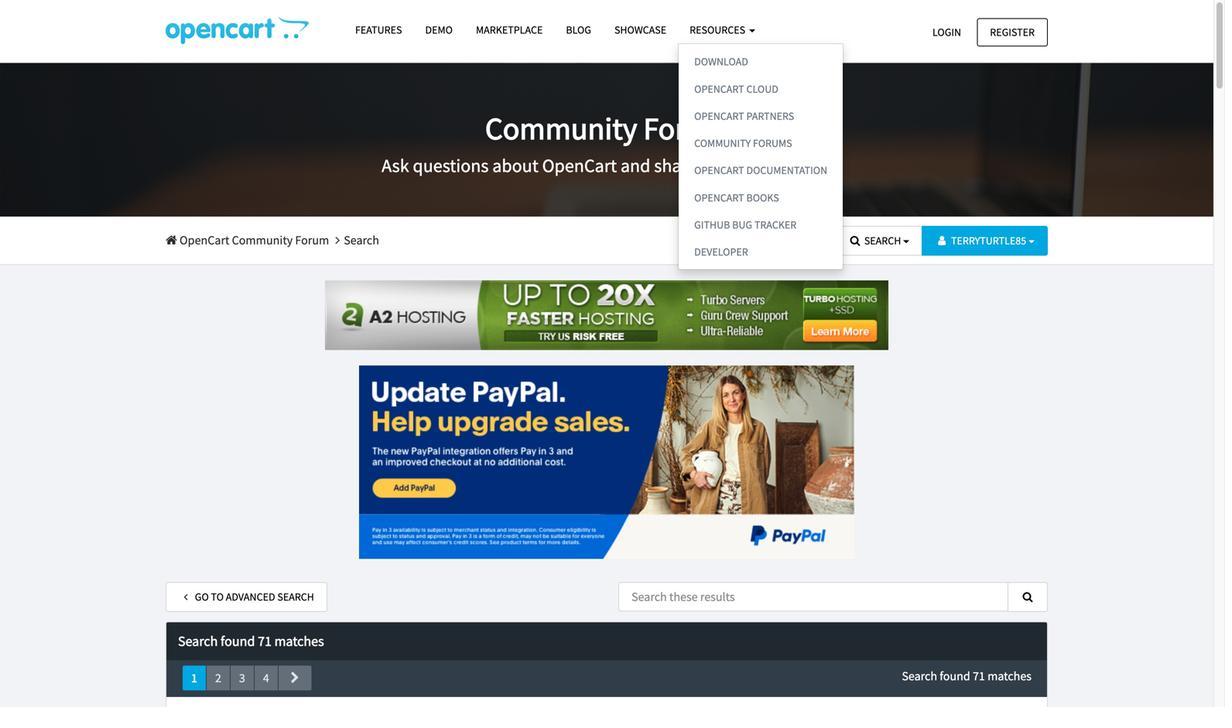 Task type: vqa. For each thing, say whether or not it's contained in the screenshot.
bottom wed
no



Task type: locate. For each thing, give the bounding box(es) containing it.
go to advanced search
[[193, 590, 314, 604]]

None search field
[[619, 583, 1048, 612]]

community
[[485, 109, 638, 148], [695, 136, 751, 150], [232, 233, 293, 248]]

experiences
[[740, 154, 832, 177]]

found
[[221, 633, 255, 650], [940, 669, 971, 684]]

matches
[[275, 633, 324, 650], [988, 669, 1032, 684]]

opencart up 'opencart books' at the right top
[[695, 163, 745, 177]]

community inside community forum ask questions about opencart and share your experiences
[[485, 109, 638, 148]]

opencart documentation link
[[679, 157, 843, 184]]

forum inside community forum ask questions about opencart and share your experiences
[[644, 109, 729, 148]]

opencart up github
[[695, 191, 745, 205]]

partners
[[747, 109, 795, 123]]

github bug tracker link
[[679, 211, 843, 238]]

community forums link
[[679, 130, 843, 157]]

and
[[621, 154, 651, 177]]

a2 hosting image
[[325, 281, 889, 350]]

0 horizontal spatial found
[[221, 633, 255, 650]]

opencart community forum
[[177, 233, 329, 248]]

search button
[[835, 226, 923, 256]]

forum left search link
[[295, 233, 329, 248]]

opencart books
[[695, 191, 779, 205]]

opencart for opencart cloud
[[695, 82, 745, 96]]

forum up share
[[644, 109, 729, 148]]

0 vertical spatial 71
[[258, 633, 272, 650]]

showcase link
[[603, 16, 678, 43]]

search inside search popup button
[[865, 234, 901, 248]]

opencart right home icon
[[180, 233, 229, 248]]

opencart inside the opencart cloud "link"
[[695, 82, 745, 96]]

marketplace
[[476, 23, 543, 37]]

demo link
[[414, 16, 465, 43]]

search found 71 matches
[[178, 633, 324, 650], [902, 669, 1032, 684]]

1 vertical spatial 71
[[973, 669, 985, 684]]

opencart inside "opencart partners" link
[[695, 109, 745, 123]]

2
[[215, 671, 221, 686]]

developer link
[[679, 238, 843, 266]]

forum
[[644, 109, 729, 148], [295, 233, 329, 248]]

0 vertical spatial search found 71 matches
[[178, 633, 324, 650]]

blog link
[[555, 16, 603, 43]]

4
[[263, 671, 269, 686]]

search link
[[344, 233, 379, 248]]

showcase
[[615, 23, 667, 37]]

0 horizontal spatial matches
[[275, 633, 324, 650]]

share
[[654, 154, 697, 177]]

opencart down opencart cloud
[[695, 109, 745, 123]]

0 vertical spatial matches
[[275, 633, 324, 650]]

questions
[[413, 154, 489, 177]]

opencart inside opencart books link
[[695, 191, 745, 205]]

register link
[[977, 18, 1048, 46]]

0 horizontal spatial search found 71 matches
[[178, 633, 324, 650]]

register
[[990, 25, 1035, 39]]

about
[[493, 154, 539, 177]]

1 vertical spatial matches
[[988, 669, 1032, 684]]

1 vertical spatial forum
[[295, 233, 329, 248]]

go to advanced search link
[[166, 583, 327, 612]]

opencart left and
[[542, 154, 617, 177]]

opencart down download
[[695, 82, 745, 96]]

ask
[[382, 154, 409, 177]]

search image
[[1021, 592, 1035, 603]]

1 horizontal spatial 71
[[973, 669, 985, 684]]

resources
[[690, 23, 748, 37]]

1 horizontal spatial found
[[940, 669, 971, 684]]

features link
[[344, 16, 414, 43]]

0 vertical spatial found
[[221, 633, 255, 650]]

1 horizontal spatial community
[[485, 109, 638, 148]]

opencart for opencart community forum
[[180, 233, 229, 248]]

forums
[[753, 136, 793, 150]]

opencart inside community forum ask questions about opencart and share your experiences
[[542, 154, 617, 177]]

demo
[[425, 23, 453, 37]]

1 horizontal spatial search found 71 matches
[[902, 669, 1032, 684]]

0 horizontal spatial forum
[[295, 233, 329, 248]]

opencart inside 'opencart documentation' "link"
[[695, 163, 745, 177]]

1 horizontal spatial forum
[[644, 109, 729, 148]]

0 horizontal spatial 71
[[258, 633, 272, 650]]

1 vertical spatial found
[[940, 669, 971, 684]]

github
[[695, 218, 730, 232]]

opencart for opencart documentation
[[695, 163, 745, 177]]

opencart for opencart books
[[695, 191, 745, 205]]

opencart
[[695, 82, 745, 96], [695, 109, 745, 123], [542, 154, 617, 177], [695, 163, 745, 177], [695, 191, 745, 205], [180, 233, 229, 248]]

2 horizontal spatial community
[[695, 136, 751, 150]]

3 button
[[230, 665, 255, 692]]

download link
[[679, 48, 843, 75]]

search
[[344, 233, 379, 248], [865, 234, 901, 248], [178, 633, 218, 650], [902, 669, 938, 684]]

0 vertical spatial forum
[[644, 109, 729, 148]]

community for forum
[[485, 109, 638, 148]]

71
[[258, 633, 272, 650], [973, 669, 985, 684]]



Task type: describe. For each thing, give the bounding box(es) containing it.
4 button
[[254, 665, 279, 692]]

books
[[747, 191, 779, 205]]

opencart partners link
[[679, 102, 843, 130]]

Search these results search field
[[619, 583, 1009, 612]]

opencart community forum link
[[166, 233, 329, 248]]

features
[[355, 23, 402, 37]]

user image
[[935, 235, 949, 246]]

3
[[239, 671, 245, 686]]

developer
[[695, 245, 748, 259]]

cloud
[[747, 82, 779, 96]]

1 horizontal spatial matches
[[988, 669, 1032, 684]]

your
[[701, 154, 736, 177]]

opencart documentation
[[695, 163, 828, 177]]

login link
[[920, 18, 975, 46]]

opencart partners
[[695, 109, 795, 123]]

opencart cloud link
[[679, 75, 843, 102]]

bug
[[733, 218, 753, 232]]

tracker
[[755, 218, 797, 232]]

1
[[191, 671, 197, 686]]

opencart for opencart partners
[[695, 109, 745, 123]]

terryturtle85
[[952, 234, 1027, 248]]

search
[[277, 590, 314, 604]]

chevron right image
[[287, 672, 303, 685]]

1 vertical spatial search found 71 matches
[[902, 669, 1032, 684]]

go
[[195, 590, 209, 604]]

advanced
[[226, 590, 275, 604]]

blog
[[566, 23, 591, 37]]

github bug tracker
[[695, 218, 797, 232]]

community forum ask questions about opencart and share your experiences
[[382, 109, 832, 177]]

opencart books link
[[679, 184, 843, 211]]

login
[[933, 25, 962, 39]]

0 horizontal spatial community
[[232, 233, 293, 248]]

angle left image
[[179, 592, 193, 603]]

download
[[695, 55, 749, 69]]

community for forums
[[695, 136, 751, 150]]

2 button
[[206, 665, 231, 692]]

terryturtle85 button
[[922, 226, 1048, 256]]

to
[[211, 590, 224, 604]]

search image
[[849, 235, 862, 246]]

marketplace link
[[465, 16, 555, 43]]

community forums
[[695, 136, 793, 150]]

paypal payment gateway image
[[359, 366, 855, 559]]

opencart cloud
[[695, 82, 779, 96]]

documentation
[[747, 163, 828, 177]]

resources link
[[678, 16, 767, 43]]

home image
[[166, 234, 177, 247]]



